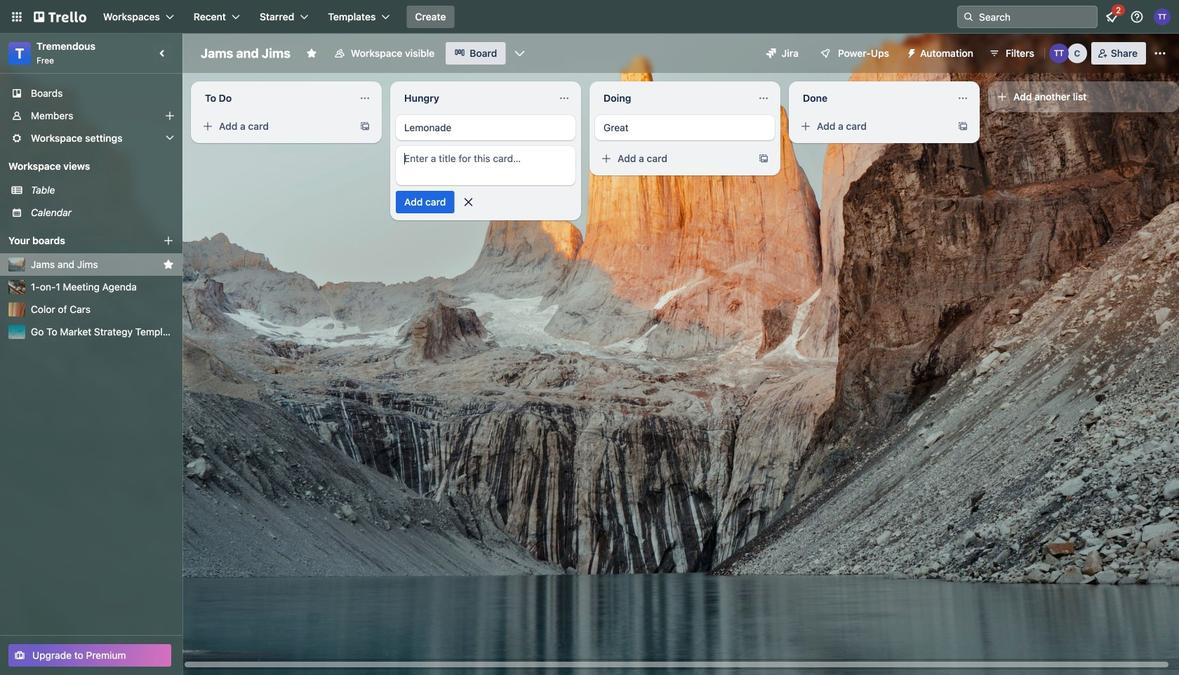 Task type: locate. For each thing, give the bounding box(es) containing it.
starred icon image
[[163, 259, 174, 270]]

jira icon image
[[767, 48, 776, 58]]

0 horizontal spatial create from template… image
[[360, 121, 371, 132]]

terry turtle (terryturtle) image
[[1050, 44, 1069, 63]]

create from template… image
[[360, 121, 371, 132], [958, 121, 969, 132]]

back to home image
[[34, 6, 86, 28]]

Board name text field
[[194, 42, 298, 65]]

sm image
[[901, 42, 921, 62]]

1 horizontal spatial create from template… image
[[958, 121, 969, 132]]

2 notifications image
[[1104, 8, 1121, 25]]

None text field
[[197, 87, 354, 110], [396, 87, 553, 110], [596, 87, 753, 110], [795, 87, 952, 110], [197, 87, 354, 110], [396, 87, 553, 110], [596, 87, 753, 110], [795, 87, 952, 110]]

show menu image
[[1154, 46, 1168, 60]]

open information menu image
[[1131, 10, 1145, 24]]

1 create from template… image from the left
[[360, 121, 371, 132]]



Task type: vqa. For each thing, say whether or not it's contained in the screenshot.
STARRED ICON
yes



Task type: describe. For each thing, give the bounding box(es) containing it.
terry turtle (terryturtle) image
[[1155, 8, 1171, 25]]

create from template… image
[[758, 153, 770, 164]]

search image
[[964, 11, 975, 22]]

Enter a title for this card… text field
[[396, 146, 576, 185]]

customize views image
[[513, 46, 527, 60]]

Search field
[[975, 7, 1098, 27]]

primary element
[[0, 0, 1180, 34]]

cancel image
[[462, 195, 476, 209]]

add board image
[[163, 235, 174, 247]]

workspace navigation collapse icon image
[[153, 44, 173, 63]]

your boards with 4 items element
[[8, 232, 142, 249]]

star or unstar board image
[[306, 48, 317, 59]]

chestercheeetah (chestercheeetah) image
[[1068, 44, 1088, 63]]

2 create from template… image from the left
[[958, 121, 969, 132]]



